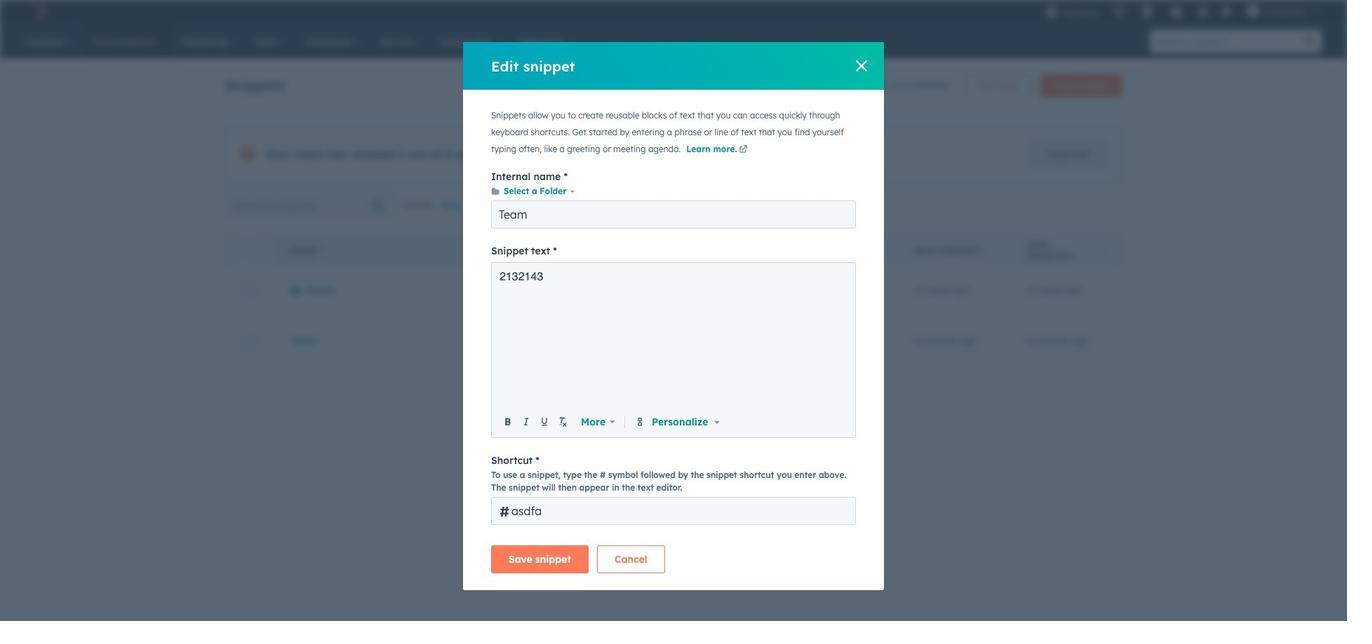 Task type: locate. For each thing, give the bounding box(es) containing it.
link opens in a new window image
[[739, 146, 748, 154]]

1 horizontal spatial press to sort. element
[[1100, 245, 1105, 257]]

1 press to sort. image from the left
[[982, 245, 988, 255]]

banner
[[225, 70, 1123, 97]]

ascending sort. press to sort descending. element
[[320, 245, 325, 257]]

press to sort. image
[[982, 245, 988, 255], [1100, 245, 1105, 255]]

1 press to sort. element from the left
[[982, 245, 988, 257]]

press to sort. element
[[982, 245, 988, 257], [1100, 245, 1105, 257]]

0 horizontal spatial press to sort. element
[[982, 245, 988, 257]]

2 press to sort. element from the left
[[1100, 245, 1105, 257]]

dialog
[[463, 42, 884, 591]]

Give your snippet a name text field
[[491, 201, 856, 229]]

0 horizontal spatial press to sort. image
[[982, 245, 988, 255]]

2 press to sort. image from the left
[[1100, 245, 1105, 255]]

menu
[[1038, 0, 1330, 22]]

None text field
[[500, 269, 848, 410]]

1 horizontal spatial press to sort. image
[[1100, 245, 1105, 255]]

Search HubSpot search field
[[1150, 29, 1298, 53]]

press to sort. image for 1st press to sort. element from the right
[[1100, 245, 1105, 255]]

Type a word to use as a shortcut text field
[[491, 497, 856, 525]]

jacob simon image
[[1247, 5, 1259, 18]]



Task type: describe. For each thing, give the bounding box(es) containing it.
marketplaces image
[[1141, 6, 1153, 19]]

link opens in a new window image
[[739, 144, 748, 156]]

ascending sort. press to sort descending. image
[[320, 245, 325, 255]]

press to sort. image for 1st press to sort. element from left
[[982, 245, 988, 255]]

Search search field
[[225, 192, 395, 220]]

close image
[[856, 60, 867, 72]]



Task type: vqa. For each thing, say whether or not it's contained in the screenshot.
2nd The Press To Sort. element from right
no



